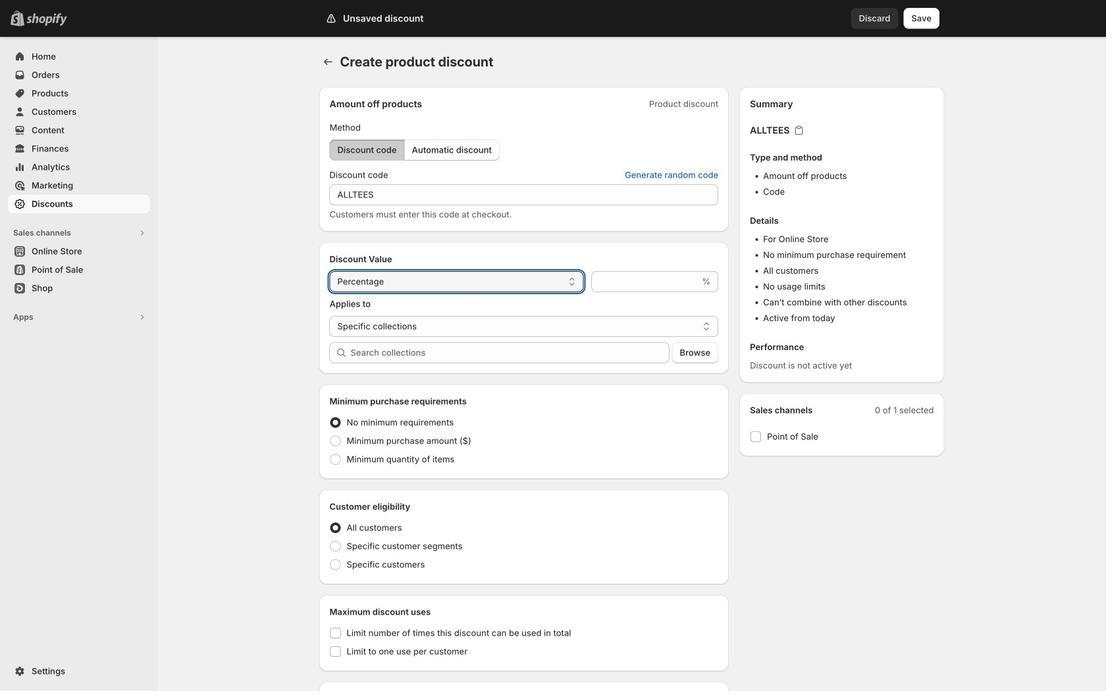 Task type: locate. For each thing, give the bounding box(es) containing it.
None text field
[[330, 184, 719, 205]]

None text field
[[592, 271, 700, 292]]



Task type: describe. For each thing, give the bounding box(es) containing it.
shopify image
[[26, 13, 67, 26]]

Search collections text field
[[351, 342, 669, 364]]



Task type: vqa. For each thing, say whether or not it's contained in the screenshot.
19, within the You included a product on Online Store: T-shirt . October 19, 2023 at 9:47 AM PDT
no



